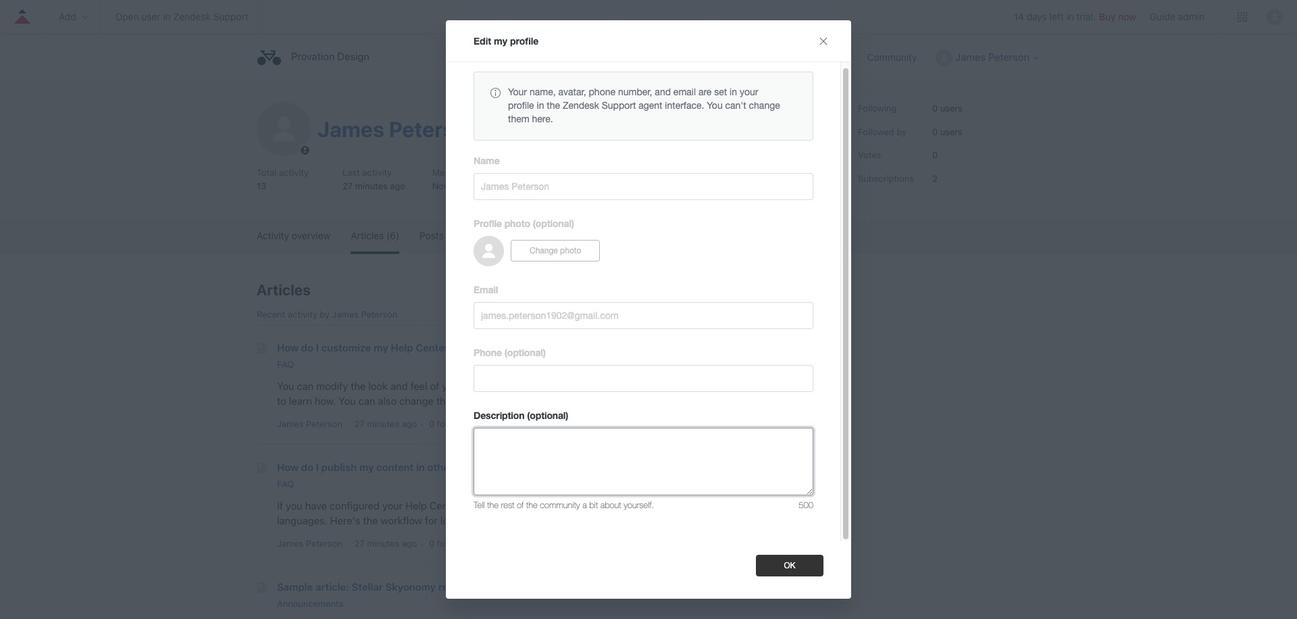 Task type: vqa. For each thing, say whether or not it's contained in the screenshot.
All agents button
no



Task type: describe. For each thing, give the bounding box(es) containing it.
posts (5) link
[[420, 220, 459, 251]]

help up design
[[465, 380, 487, 392]]

your up description
[[500, 395, 520, 407]]

if inside you can modify the look and feel of your help center by changing colors and fonts. see branding your help center to learn how.  you can also change the design of your help center. if you're comfort...
[[583, 395, 589, 407]]

2 you from the left
[[607, 499, 624, 511]]

user
[[141, 11, 161, 22]]

by inside you can modify the look and feel of your help center by changing colors and fonts. see branding your help center to learn how.  you can also change the design of your help center. if you're comfort...
[[523, 380, 535, 392]]

14
[[1014, 11, 1024, 23]]

in inside if you have configured your help center to support multiple languages, you can publish content in your supported languages.   here's the workflow for localizing your help center content into other ...
[[720, 499, 728, 511]]

for
[[425, 514, 438, 526]]

zendesk inside the your name, avatar, phone number, and email are set in your profile in the zendesk support agent interface. you can't change them here.
[[563, 100, 599, 111]]

set
[[715, 86, 727, 97]]

edit my profile dialog
[[446, 20, 852, 599]]

edit for edit profile
[[756, 107, 771, 118]]

phone
[[474, 347, 502, 358]]

sample
[[277, 580, 313, 592]]

your up design
[[442, 380, 463, 392]]

your up workflow
[[382, 499, 403, 511]]

phone ( optional )
[[474, 347, 546, 358]]

refund
[[439, 580, 470, 592]]

27 for customize
[[354, 418, 365, 429]]

peterson down the 'here's'
[[306, 538, 342, 548]]

votes
[[557, 418, 579, 429]]

community
[[868, 51, 917, 63]]

posts
[[420, 230, 444, 241]]

bit
[[590, 499, 598, 510]]

followed by
[[858, 126, 907, 137]]

last activity 27 minutes ago
[[343, 167, 405, 191]]

peterson up member
[[389, 116, 480, 142]]

guide
[[1150, 11, 1176, 22]]

27 inside the last activity 27 minutes ago
[[343, 180, 353, 191]]

comments (0) link
[[480, 220, 542, 251]]

zendesk inside navigation
[[173, 11, 211, 22]]

the left look
[[351, 380, 366, 392]]

open user in zendesk support
[[115, 11, 249, 22]]

modify
[[316, 380, 348, 392]]

profile inside the your name, avatar, phone number, and email are set in your profile in the zendesk support agent interface. you can't change them here.
[[508, 100, 534, 111]]

a
[[583, 499, 587, 510]]

you inside the your name, avatar, phone number, and email are set in your profile in the zendesk support agent interface. you can't change them here.
[[707, 100, 723, 111]]

comments
[[494, 418, 537, 429]]

in up here.
[[537, 100, 544, 111]]

support inside the your name, avatar, phone number, and email are set in your profile in the zendesk support agent interface. you can't change them here.
[[602, 100, 636, 111]]

in right 'left' on the right top
[[1067, 11, 1074, 23]]

look
[[369, 380, 388, 392]]

posts (5)
[[420, 230, 459, 241]]

sample article: stellar skyonomy refund policies link
[[277, 580, 510, 592]]

27 minutes ago for your
[[354, 538, 417, 548]]

in right set
[[730, 86, 737, 97]]

do for publish
[[301, 461, 314, 473]]

change inside you can modify the look and feel of your help center by changing colors and fonts. see branding your help center to learn how.  you can also change the design of your help center. if you're comfort...
[[400, 395, 434, 407]]

since
[[469, 167, 490, 178]]

faq inside how do i publish my content in other languages? faq
[[277, 479, 294, 489]]

navigation containing open user in zendesk support
[[0, 0, 1298, 34]]

1 horizontal spatial and
[[614, 380, 631, 392]]

articles for articles
[[257, 281, 311, 299]]

(0)
[[529, 230, 542, 241]]

branding
[[683, 380, 725, 392]]

skyonomy
[[386, 580, 436, 592]]

i for customize
[[316, 342, 319, 354]]

1 horizontal spatial you
[[339, 395, 356, 407]]

peterson up how do i customize my help center? link
[[361, 309, 398, 320]]

followed
[[858, 126, 895, 137]]

comments (0)
[[480, 230, 542, 241]]

i for publish
[[316, 461, 319, 473]]

minutes inside the last activity 27 minutes ago
[[355, 180, 388, 191]]

articles for articles (6)
[[351, 230, 384, 241]]

description ( optional )
[[474, 409, 569, 421]]

activity
[[257, 230, 289, 241]]

localizing
[[441, 514, 484, 526]]

activity for total activity
[[279, 167, 309, 178]]

article:
[[316, 580, 349, 592]]

peterson down how.
[[306, 418, 342, 429]]

profile up the your
[[510, 35, 539, 47]]

you can modify the look and feel of your help center by changing colors and fonts. see branding your help center to learn how.  you can also change the design of your help center. if you're comfort...
[[277, 380, 806, 407]]

languages?
[[456, 461, 511, 473]]

configured
[[330, 499, 380, 511]]

17,
[[477, 180, 488, 191]]

help up workflow
[[406, 499, 427, 511]]

workflow
[[381, 514, 422, 526]]

ago for help
[[402, 418, 417, 429]]

support
[[476, 499, 512, 511]]

languages.
[[277, 514, 328, 526]]

here.
[[532, 114, 553, 124]]

content inside how do i publish my content in other languages? faq
[[377, 461, 414, 473]]

customize
[[322, 342, 371, 354]]

) for description ( optional )
[[566, 409, 569, 421]]

now
[[1119, 11, 1137, 23]]

do for customize
[[301, 342, 314, 354]]

publish inside how do i publish my content in other languages? faq
[[322, 461, 357, 473]]

the right rest
[[526, 499, 538, 510]]

how do i customize my help center? faq
[[277, 342, 454, 370]]

followers for to
[[437, 538, 474, 548]]

design
[[454, 395, 485, 407]]

are
[[699, 86, 712, 97]]

0 horizontal spatial by
[[320, 309, 330, 320]]

0 horizontal spatial you
[[277, 380, 294, 392]]

change
[[530, 246, 558, 256]]

phone
[[589, 86, 616, 97]]

announcements
[[277, 598, 343, 609]]

the inside the your name, avatar, phone number, and email are set in your profile in the zendesk support agent interface. you can't change them here.
[[547, 100, 560, 111]]

to inside you can modify the look and feel of your help center by changing colors and fonts. see branding your help center to learn how.  you can also change the design of your help center. if you're comfort...
[[277, 395, 286, 407]]

subscriptions
[[858, 173, 914, 183]]

description
[[474, 409, 525, 421]]

( for phone ( optional )
[[505, 347, 507, 358]]

overview
[[292, 230, 331, 241]]

james peterson inside popup button
[[956, 50, 1030, 63]]

in right user
[[163, 11, 171, 22]]

sample article: stellar skyonomy refund policies announcements
[[277, 580, 510, 609]]

users for followed by
[[941, 126, 963, 137]]

help right branding
[[750, 380, 772, 392]]

none text field inside the edit my profile dialog
[[474, 428, 814, 495]]

publish inside if you have configured your help center to support multiple languages, you can publish content in your supported languages.   here's the workflow for localizing your help center content into other ...
[[646, 499, 679, 511]]

activity for last activity
[[362, 167, 392, 178]]

multiple
[[514, 499, 551, 511]]

my inside the edit my profile dialog
[[494, 35, 508, 47]]

activity overview link
[[257, 220, 331, 251]]

Email field
[[474, 302, 814, 329]]

can inside if you have configured your help center to support multiple languages, you can publish content in your supported languages.   here's the workflow for localizing your help center content into other ...
[[626, 499, 643, 511]]

0 users for following
[[933, 103, 963, 114]]

center?
[[416, 342, 454, 354]]

colors
[[583, 380, 611, 392]]

policies
[[473, 580, 510, 592]]

following
[[858, 103, 897, 114]]

total activity 13
[[257, 167, 309, 191]]

community link
[[868, 50, 931, 64]]

the left design
[[436, 395, 451, 407]]

left
[[1050, 11, 1064, 23]]

your right branding
[[727, 380, 748, 392]]

help down multiple
[[510, 514, 531, 526]]

profile inside button
[[773, 107, 797, 118]]

comfort...
[[623, 395, 668, 407]]

peterson inside popup button
[[989, 50, 1030, 63]]

(5)
[[447, 230, 459, 241]]

email
[[674, 86, 696, 97]]

have
[[305, 499, 327, 511]]

if inside if you have configured your help center to support multiple languages, you can publish content in your supported languages.   here's the workflow for localizing your help center content into other ...
[[277, 499, 283, 511]]

last
[[343, 167, 360, 178]]

center.
[[547, 395, 580, 407]]

ok button
[[756, 555, 824, 576]]

2 horizontal spatial )
[[572, 218, 574, 229]]

days
[[1027, 11, 1047, 23]]

provation design help center home page image
[[257, 45, 282, 70]]

the inside if you have configured your help center to support multiple languages, you can publish content in your supported languages.   here's the workflow for localizing your help center content into other ...
[[363, 514, 378, 526]]



Task type: locate. For each thing, give the bounding box(es) containing it.
and
[[655, 86, 671, 97], [391, 380, 408, 392], [614, 380, 631, 392]]

1 vertical spatial 0 users
[[933, 126, 963, 137]]

to left learn
[[277, 395, 286, 407]]

james peterson link
[[318, 116, 480, 142]]

0 users for followed by
[[933, 126, 963, 137]]

navigation
[[0, 0, 1298, 34]]

optional for phone ( optional )
[[507, 347, 543, 358]]

and for number,
[[655, 86, 671, 97]]

how inside how do i customize my help center? faq
[[277, 342, 299, 354]]

users
[[941, 103, 963, 114], [941, 126, 963, 137]]

change photo
[[530, 246, 582, 256]]

edit my profile heading
[[474, 35, 539, 47]]

0 vertical spatial 0 followers
[[429, 418, 474, 429]]

articles up recent
[[257, 281, 311, 299]]

you up learn
[[277, 380, 294, 392]]

1 vertical spatial 27 minutes ago
[[354, 538, 417, 548]]

2 vertical spatial by
[[523, 380, 535, 392]]

center
[[490, 380, 521, 392], [775, 380, 806, 392], [430, 499, 461, 511], [534, 514, 565, 526]]

ok
[[784, 561, 796, 570]]

(
[[533, 218, 536, 229], [505, 347, 507, 358], [527, 409, 530, 421]]

if
[[583, 395, 589, 407], [277, 499, 283, 511]]

0 vertical spatial my
[[494, 35, 508, 47]]

of inside dialog
[[517, 499, 524, 510]]

how up languages.
[[277, 461, 299, 473]]

None text field
[[474, 428, 814, 495]]

your
[[508, 86, 527, 97]]

minutes down also
[[367, 418, 400, 429]]

how
[[277, 342, 299, 354], [277, 461, 299, 473]]

publish up "..." in the bottom of the page
[[646, 499, 679, 511]]

1 i from the top
[[316, 342, 319, 354]]

0 horizontal spatial )
[[543, 347, 546, 358]]

recent activity by james peterson
[[257, 309, 398, 320]]

27 down the 'here's'
[[354, 538, 365, 548]]

1 horizontal spatial other
[[626, 514, 651, 526]]

james peterson main content
[[0, 82, 1298, 619]]

open user in zendesk support link
[[115, 11, 249, 22]]

0 vertical spatial 0 users
[[933, 103, 963, 114]]

profile
[[510, 35, 539, 47], [508, 100, 534, 111], [773, 107, 797, 118]]

how.
[[315, 395, 336, 407]]

my inside how do i publish my content in other languages? faq
[[359, 461, 374, 473]]

1 vertical spatial you
[[277, 380, 294, 392]]

change down "feel"
[[400, 395, 434, 407]]

...
[[653, 514, 662, 526]]

guide admin link
[[1150, 11, 1205, 22]]

2 how from the top
[[277, 461, 299, 473]]

in up workflow
[[416, 461, 425, 473]]

2 faq link from the top
[[277, 479, 294, 489]]

and for look
[[391, 380, 408, 392]]

1 vertical spatial if
[[277, 499, 283, 511]]

2 vertical spatial (
[[527, 409, 530, 421]]

help inside how do i customize my help center? faq
[[391, 342, 413, 354]]

of up description
[[488, 395, 497, 407]]

0 followers for of
[[429, 418, 474, 429]]

james peterson
[[956, 50, 1030, 63], [318, 116, 480, 142], [277, 418, 342, 429], [277, 538, 342, 548]]

0 horizontal spatial and
[[391, 380, 408, 392]]

1 vertical spatial ago
[[402, 418, 417, 429]]

0 vertical spatial zendesk
[[173, 11, 211, 22]]

james
[[956, 50, 986, 63], [318, 116, 385, 142], [332, 309, 359, 320], [277, 418, 304, 429], [277, 538, 304, 548]]

articles (6) link
[[351, 220, 400, 251]]

0 vertical spatial of
[[430, 380, 440, 392]]

27 for publish
[[354, 538, 365, 548]]

0 vertical spatial 27
[[343, 180, 353, 191]]

faq link up languages.
[[277, 479, 294, 489]]

announcements link
[[277, 598, 343, 609]]

other inside how do i publish my content in other languages? faq
[[428, 461, 453, 473]]

do inside how do i customize my help center? faq
[[301, 342, 314, 354]]

0 vertical spatial faq
[[277, 359, 294, 370]]

0 vertical spatial by
[[897, 126, 907, 137]]

if down colors
[[583, 395, 589, 407]]

photo inside button
[[560, 246, 582, 256]]

1 vertical spatial 0 followers
[[429, 538, 474, 548]]

other left languages?
[[428, 461, 453, 473]]

admin
[[1178, 11, 1205, 22]]

content up workflow
[[377, 461, 414, 473]]

photo for profile
[[505, 218, 530, 229]]

None telephone field
[[474, 365, 814, 392]]

optional for description ( optional )
[[530, 409, 566, 421]]

articles
[[351, 230, 384, 241], [257, 281, 311, 299]]

member since november 17, 2023
[[432, 167, 511, 191]]

0 followers
[[429, 418, 474, 429], [429, 538, 474, 548]]

the right tell at left bottom
[[487, 499, 499, 510]]

0 vertical spatial users
[[941, 103, 963, 114]]

1 vertical spatial followers
[[437, 538, 474, 548]]

0 horizontal spatial if
[[277, 499, 283, 511]]

1 how from the top
[[277, 342, 299, 354]]

0 horizontal spatial change
[[400, 395, 434, 407]]

0 users down the james peterson popup button
[[933, 103, 963, 114]]

1 vertical spatial faq link
[[277, 479, 294, 489]]

0 vertical spatial edit
[[474, 35, 491, 47]]

0 vertical spatial ago
[[390, 180, 405, 191]]

james peterson down learn
[[277, 418, 342, 429]]

publish up configured
[[322, 461, 357, 473]]

faq inside how do i customize my help center? faq
[[277, 359, 294, 370]]

your name, avatar, phone number, and email are set in your profile in the zendesk support agent interface. you can't change them here.
[[508, 86, 780, 124]]

user (james peterson) is a team member image
[[299, 145, 311, 156]]

1 vertical spatial to
[[464, 499, 473, 511]]

if up languages.
[[277, 499, 283, 511]]

1 horizontal spatial support
[[602, 100, 636, 111]]

james peterson up the last activity 27 minutes ago on the left of page
[[318, 116, 480, 142]]

and up agent
[[655, 86, 671, 97]]

1 vertical spatial minutes
[[367, 418, 400, 429]]

) up changing
[[543, 347, 546, 358]]

1 vertical spatial edit
[[756, 107, 771, 118]]

1 you from the left
[[286, 499, 303, 511]]

in
[[163, 11, 171, 22], [1067, 11, 1074, 23], [730, 86, 737, 97], [537, 100, 544, 111], [416, 461, 425, 473], [720, 499, 728, 511]]

1 vertical spatial 27
[[354, 418, 365, 429]]

) up change photo button
[[572, 218, 574, 229]]

0 horizontal spatial articles
[[257, 281, 311, 299]]

0 vertical spatial change
[[749, 100, 780, 111]]

zendesk right user
[[173, 11, 211, 22]]

articles left (6)
[[351, 230, 384, 241]]

1 vertical spatial optional
[[507, 347, 543, 358]]

do down recent activity by james peterson
[[301, 342, 314, 354]]

edit inside dialog
[[474, 35, 491, 47]]

change photo button
[[511, 240, 600, 262]]

james peterson down '14'
[[956, 50, 1030, 63]]

1 horizontal spatial )
[[566, 409, 569, 421]]

help
[[391, 342, 413, 354], [465, 380, 487, 392], [750, 380, 772, 392], [523, 395, 544, 407], [406, 499, 427, 511], [510, 514, 531, 526]]

1 vertical spatial do
[[301, 461, 314, 473]]

content right yourself.
[[682, 499, 718, 511]]

can up learn
[[297, 380, 314, 392]]

ago down "feel"
[[402, 418, 417, 429]]

optional right phone
[[507, 347, 543, 358]]

1 vertical spatial (
[[505, 347, 507, 358]]

and up also
[[391, 380, 408, 392]]

how for how do i publish my content in other languages?
[[277, 461, 299, 473]]

1 vertical spatial zendesk
[[563, 100, 599, 111]]

1 horizontal spatial (
[[527, 409, 530, 421]]

open
[[115, 11, 139, 22]]

name
[[474, 155, 500, 166]]

change right can't
[[749, 100, 780, 111]]

tell the rest of the community a bit about yourself.
[[474, 499, 654, 510]]

1 0 followers from the top
[[429, 418, 474, 429]]

2 vertical spatial minutes
[[367, 538, 400, 548]]

1 vertical spatial change
[[400, 395, 434, 407]]

faq link for how do i publish my content in other languages?
[[277, 479, 294, 489]]

0 horizontal spatial (
[[505, 347, 507, 358]]

0
[[933, 103, 938, 114], [933, 126, 938, 137], [933, 149, 938, 160], [429, 418, 435, 429], [486, 418, 491, 429], [549, 418, 554, 429], [429, 538, 435, 548]]

here's
[[330, 514, 360, 526]]

1 vertical spatial support
[[602, 100, 636, 111]]

2 0 followers from the top
[[429, 538, 474, 548]]

0 vertical spatial minutes
[[355, 180, 388, 191]]

1 horizontal spatial content
[[568, 514, 603, 526]]

photo for change
[[560, 246, 582, 256]]

how down recent
[[277, 342, 299, 354]]

users for following
[[941, 103, 963, 114]]

minutes for content
[[367, 538, 400, 548]]

do up have
[[301, 461, 314, 473]]

0 vertical spatial publish
[[322, 461, 357, 473]]

1 vertical spatial of
[[488, 395, 497, 407]]

0 horizontal spatial other
[[428, 461, 453, 473]]

) for phone ( optional )
[[543, 347, 546, 358]]

0 votes
[[549, 418, 579, 429]]

by right followed
[[897, 126, 907, 137]]

( for description ( optional )
[[527, 409, 530, 421]]

the down name, on the left top
[[547, 100, 560, 111]]

your left supported
[[731, 499, 752, 511]]

0 horizontal spatial publish
[[322, 461, 357, 473]]

you're
[[592, 395, 621, 407]]

james inside the james peterson popup button
[[956, 50, 986, 63]]

of
[[430, 380, 440, 392], [488, 395, 497, 407], [517, 499, 524, 510]]

profile
[[474, 218, 502, 229]]

1 vertical spatial other
[[626, 514, 651, 526]]

yourself.
[[624, 499, 654, 510]]

edit inside button
[[756, 107, 771, 118]]

profile photo ( optional )
[[474, 218, 574, 229]]

1 horizontal spatial zendesk
[[563, 100, 599, 111]]

1 users from the top
[[941, 103, 963, 114]]

0 followers for to
[[429, 538, 474, 548]]

how do i publish my content in other languages? link
[[277, 461, 511, 473]]

you down set
[[707, 100, 723, 111]]

you
[[286, 499, 303, 511], [607, 499, 624, 511]]

by left changing
[[523, 380, 535, 392]]

2 followers from the top
[[437, 538, 474, 548]]

my for center?
[[374, 342, 388, 354]]

buy now link
[[1100, 11, 1137, 23]]

my inside how do i customize my help center? faq
[[374, 342, 388, 354]]

profile up them
[[508, 100, 534, 111]]

) down center.
[[566, 409, 569, 421]]

(6)
[[387, 230, 400, 241]]

27 minutes ago
[[354, 418, 417, 429], [354, 538, 417, 548]]

0 vertical spatial followers
[[437, 418, 474, 429]]

agent
[[639, 100, 663, 111]]

your inside the your name, avatar, phone number, and email are set in your profile in the zendesk support agent interface. you can't change them here.
[[740, 86, 759, 97]]

0 comments
[[486, 418, 537, 429]]

1 horizontal spatial if
[[583, 395, 589, 407]]

1 vertical spatial users
[[941, 126, 963, 137]]

votes
[[858, 149, 881, 160]]

changing
[[537, 380, 580, 392]]

number,
[[618, 86, 652, 97]]

27 down the last
[[343, 180, 353, 191]]

do
[[301, 342, 314, 354], [301, 461, 314, 473]]

1 horizontal spatial can
[[359, 395, 375, 407]]

name,
[[530, 86, 556, 97]]

0 horizontal spatial to
[[277, 395, 286, 407]]

can right about
[[626, 499, 643, 511]]

2 horizontal spatial content
[[682, 499, 718, 511]]

27 minutes ago down workflow
[[354, 538, 417, 548]]

do inside how do i publish my content in other languages? faq
[[301, 461, 314, 473]]

2 horizontal spatial by
[[897, 126, 907, 137]]

rest
[[501, 499, 515, 510]]

0 vertical spatial i
[[316, 342, 319, 354]]

activity
[[279, 167, 309, 178], [362, 167, 392, 178], [288, 309, 318, 320]]

2 horizontal spatial you
[[707, 100, 723, 111]]

activity right the last
[[362, 167, 392, 178]]

help up description ( optional )
[[523, 395, 544, 407]]

1 horizontal spatial articles
[[351, 230, 384, 241]]

and up you're
[[614, 380, 631, 392]]

1 faq from the top
[[277, 359, 294, 370]]

0 horizontal spatial you
[[286, 499, 303, 511]]

0 vertical spatial you
[[707, 100, 723, 111]]

2 27 minutes ago from the top
[[354, 538, 417, 548]]

1 do from the top
[[301, 342, 314, 354]]

member
[[432, 167, 466, 178]]

1 vertical spatial i
[[316, 461, 319, 473]]

provation design link
[[257, 45, 376, 70]]

james peterson down languages.
[[277, 538, 342, 548]]

followers down localizing
[[437, 538, 474, 548]]

minutes down the last
[[355, 180, 388, 191]]

photo up comments (0)
[[505, 218, 530, 229]]

help left 'center?'
[[391, 342, 413, 354]]

activity inside the last activity 27 minutes ago
[[362, 167, 392, 178]]

i left customize
[[316, 342, 319, 354]]

peterson
[[989, 50, 1030, 63], [389, 116, 480, 142], [361, 309, 398, 320], [306, 418, 342, 429], [306, 538, 342, 548]]

0 horizontal spatial support
[[213, 11, 249, 22]]

ago for content
[[402, 538, 417, 548]]

how inside how do i publish my content in other languages? faq
[[277, 461, 299, 473]]

my for in
[[359, 461, 374, 473]]

i up have
[[316, 461, 319, 473]]

1 vertical spatial how
[[277, 461, 299, 473]]

zendesk down avatar,
[[563, 100, 599, 111]]

0 vertical spatial do
[[301, 342, 314, 354]]

photo
[[505, 218, 530, 229], [560, 246, 582, 256]]

can down look
[[359, 395, 375, 407]]

1 horizontal spatial by
[[523, 380, 535, 392]]

change
[[749, 100, 780, 111], [400, 395, 434, 407]]

1 vertical spatial faq
[[277, 479, 294, 489]]

the down configured
[[363, 514, 378, 526]]

ago inside the last activity 27 minutes ago
[[390, 180, 405, 191]]

2 vertical spatial content
[[568, 514, 603, 526]]

0 vertical spatial 27 minutes ago
[[354, 418, 417, 429]]

november
[[432, 180, 475, 191]]

james peterson button
[[936, 50, 1041, 66]]

how for how do i customize my help center?
[[277, 342, 299, 354]]

minutes for help
[[367, 418, 400, 429]]

feel
[[411, 380, 428, 392]]

of right "feel"
[[430, 380, 440, 392]]

can
[[297, 380, 314, 392], [359, 395, 375, 407], [626, 499, 643, 511]]

2 vertical spatial )
[[566, 409, 569, 421]]

you up into
[[607, 499, 624, 511]]

1 0 users from the top
[[933, 103, 963, 114]]

activity right recent
[[288, 309, 318, 320]]

0 followers down design
[[429, 418, 474, 429]]

them
[[508, 114, 530, 124]]

1 followers from the top
[[437, 418, 474, 429]]

2 users from the top
[[941, 126, 963, 137]]

2 vertical spatial optional
[[530, 409, 566, 421]]

faq
[[277, 359, 294, 370], [277, 479, 294, 489]]

0 vertical spatial content
[[377, 461, 414, 473]]

interface.
[[665, 100, 704, 111]]

2 i from the top
[[316, 461, 319, 473]]

2023
[[490, 180, 511, 191]]

0 vertical spatial (
[[533, 218, 536, 229]]

1 faq link from the top
[[277, 359, 294, 370]]

0 vertical spatial )
[[572, 218, 574, 229]]

1 vertical spatial content
[[682, 499, 718, 511]]

0 vertical spatial can
[[297, 380, 314, 392]]

activity overview
[[257, 230, 331, 241]]

profile right can't
[[773, 107, 797, 118]]

zendesk products image
[[1238, 12, 1248, 21]]

2 horizontal spatial of
[[517, 499, 524, 510]]

faq link up learn
[[277, 359, 294, 370]]

to left tell at left bottom
[[464, 499, 473, 511]]

total
[[257, 167, 277, 178]]

0 horizontal spatial of
[[430, 380, 440, 392]]

and inside the your name, avatar, phone number, and email are set in your profile in the zendesk support agent interface. you can't change them here.
[[655, 86, 671, 97]]

0 vertical spatial other
[[428, 461, 453, 473]]

2 do from the top
[[301, 461, 314, 473]]

Name field
[[474, 173, 814, 200]]

peterson down '14'
[[989, 50, 1030, 63]]

edit
[[474, 35, 491, 47], [756, 107, 771, 118]]

0 vertical spatial to
[[277, 395, 286, 407]]

your down support
[[487, 514, 507, 526]]

guide admin
[[1150, 11, 1205, 22]]

into
[[606, 514, 623, 526]]

to inside if you have configured your help center to support multiple languages, you can publish content in your supported languages.   here's the workflow for localizing your help center content into other ...
[[464, 499, 473, 511]]

2 horizontal spatial can
[[626, 499, 643, 511]]

2 vertical spatial of
[[517, 499, 524, 510]]

articles inside "link"
[[351, 230, 384, 241]]

1 horizontal spatial change
[[749, 100, 780, 111]]

1 vertical spatial )
[[543, 347, 546, 358]]

0 vertical spatial support
[[213, 11, 249, 22]]

you down 'modify'
[[339, 395, 356, 407]]

faq link for how do i customize my help center?
[[277, 359, 294, 370]]

i inside how do i customize my help center? faq
[[316, 342, 319, 354]]

( down you can modify the look and feel of your help center by changing colors and fonts. see branding your help center to learn how.  you can also change the design of your help center. if you're comfort... on the bottom of page
[[527, 409, 530, 421]]

other inside if you have configured your help center to support multiple languages, you can publish content in your supported languages.   here's the workflow for localizing your help center content into other ...
[[626, 514, 651, 526]]

1 vertical spatial publish
[[646, 499, 679, 511]]

edit for edit my profile
[[474, 35, 491, 47]]

none telephone field inside the edit my profile dialog
[[474, 365, 814, 392]]

27 minutes ago for look
[[354, 418, 417, 429]]

1 27 minutes ago from the top
[[354, 418, 417, 429]]

2 vertical spatial ago
[[402, 538, 417, 548]]

27 minutes ago down also
[[354, 418, 417, 429]]

ago
[[390, 180, 405, 191], [402, 418, 417, 429], [402, 538, 417, 548]]

2 horizontal spatial (
[[533, 218, 536, 229]]

trial.
[[1077, 11, 1096, 23]]

2 faq from the top
[[277, 479, 294, 489]]

in left supported
[[720, 499, 728, 511]]

( right phone
[[505, 347, 507, 358]]

to
[[277, 395, 286, 407], [464, 499, 473, 511]]

ago down workflow
[[402, 538, 417, 548]]

1 horizontal spatial photo
[[560, 246, 582, 256]]

1 horizontal spatial of
[[488, 395, 497, 407]]

0 vertical spatial faq link
[[277, 359, 294, 370]]

activity inside total activity 13
[[279, 167, 309, 178]]

i inside how do i publish my content in other languages? faq
[[316, 461, 319, 473]]

0 horizontal spatial photo
[[505, 218, 530, 229]]

email
[[474, 284, 498, 295]]

in inside how do i publish my content in other languages? faq
[[416, 461, 425, 473]]

faq up learn
[[277, 359, 294, 370]]

faq up languages.
[[277, 479, 294, 489]]

buy
[[1100, 11, 1116, 23]]

followers for of
[[437, 418, 474, 429]]

content down a
[[568, 514, 603, 526]]

photo right change at the left top
[[560, 246, 582, 256]]

2 0 users from the top
[[933, 126, 963, 137]]

0 vertical spatial articles
[[351, 230, 384, 241]]

( up (0)
[[533, 218, 536, 229]]

optional down center.
[[530, 409, 566, 421]]

0 followers down localizing
[[429, 538, 474, 548]]

if you have configured your help center to support multiple languages, you can publish content in your supported languages.   here's the workflow for localizing your help center content into other ...
[[277, 499, 802, 526]]

change inside the your name, avatar, phone number, and email are set in your profile in the zendesk support agent interface. you can't change them here.
[[749, 100, 780, 111]]

0 vertical spatial optional
[[536, 218, 572, 229]]

design
[[337, 50, 370, 62]]

optional up (0)
[[536, 218, 572, 229]]

provation
[[291, 50, 335, 62]]

other down yourself.
[[626, 514, 651, 526]]



